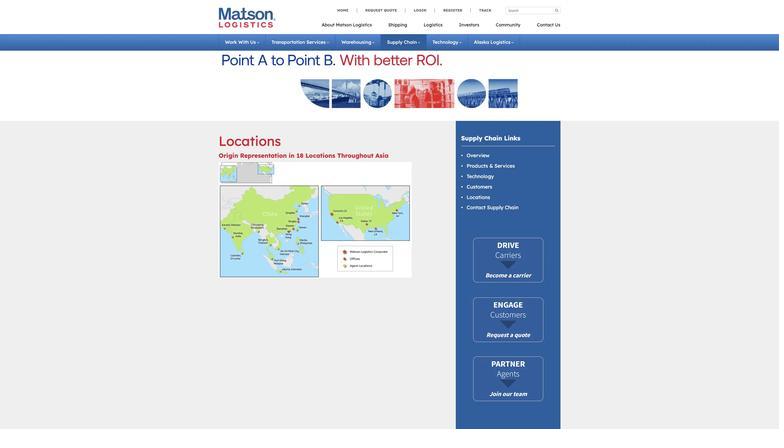Task type: vqa. For each thing, say whether or not it's contained in the screenshot.
About Matson link
no



Task type: describe. For each thing, give the bounding box(es) containing it.
contact supply chain link
[[467, 205, 519, 211]]

locations link
[[467, 194, 490, 200]]

quote
[[384, 8, 397, 12]]

work with us
[[225, 39, 256, 45]]

contact us link
[[529, 20, 560, 32]]

request quote link
[[357, 8, 405, 13]]

register
[[443, 8, 462, 12]]

alaska logistics link
[[474, 39, 514, 45]]

carrier image
[[471, 236, 545, 285]]

locations for locations origin representation in 18 locations throughout asia
[[219, 133, 281, 149]]

products & services
[[467, 163, 515, 169]]

alaska
[[474, 39, 489, 45]]

supply chain links
[[461, 134, 520, 142]]

shipping
[[388, 22, 407, 28]]

customers
[[467, 184, 492, 190]]

investors link
[[451, 20, 487, 32]]

alaska services image
[[222, 41, 557, 114]]

warehousing link
[[341, 39, 375, 45]]

contact us
[[537, 22, 560, 28]]

locations for locations
[[467, 194, 490, 200]]

contact for contact us
[[537, 22, 554, 28]]

matson logistics image
[[219, 8, 275, 28]]

2 vertical spatial chain
[[505, 205, 519, 211]]

with
[[238, 39, 249, 45]]

2 horizontal spatial logistics
[[490, 39, 510, 45]]

home
[[337, 8, 348, 12]]

technology inside supply chain links section
[[467, 173, 494, 180]]

services inside supply chain links section
[[494, 163, 515, 169]]

products
[[467, 163, 488, 169]]

supply for supply chain links
[[461, 134, 482, 142]]

locations main content
[[212, 121, 449, 429]]

overview
[[467, 152, 490, 159]]

0 horizontal spatial technology link
[[433, 39, 462, 45]]

chain for supply chain
[[404, 39, 417, 45]]

1 horizontal spatial locations
[[305, 152, 335, 159]]

about matson logistics link
[[322, 20, 380, 32]]

overview link
[[467, 152, 490, 159]]

0 vertical spatial services
[[306, 39, 326, 45]]

investors
[[459, 22, 479, 28]]



Task type: locate. For each thing, give the bounding box(es) containing it.
technology link
[[433, 39, 462, 45], [467, 173, 494, 180]]

2 horizontal spatial supply
[[487, 205, 503, 211]]

contact inside supply chain links section
[[467, 205, 486, 211]]

1 horizontal spatial supply
[[461, 134, 482, 142]]

locations down customers
[[467, 194, 490, 200]]

services down about
[[306, 39, 326, 45]]

contact
[[537, 22, 554, 28], [467, 205, 486, 211]]

products & services link
[[467, 163, 515, 169]]

alaska logistics
[[474, 39, 510, 45]]

0 horizontal spatial contact
[[467, 205, 486, 211]]

customers link
[[467, 184, 492, 190]]

us right with
[[250, 39, 256, 45]]

search image
[[555, 9, 558, 12]]

logistics
[[353, 22, 372, 28], [424, 22, 443, 28], [490, 39, 510, 45]]

request
[[365, 8, 383, 12]]

None search field
[[505, 7, 560, 14]]

work
[[225, 39, 237, 45]]

services right & on the right of page
[[494, 163, 515, 169]]

about
[[322, 22, 335, 28]]

technology link up "customers" link at the top of the page
[[467, 173, 494, 180]]

18
[[296, 152, 303, 159]]

supply
[[387, 39, 403, 45], [461, 134, 482, 142], [487, 205, 503, 211]]

logistics link
[[415, 20, 451, 32]]

0 horizontal spatial technology
[[433, 39, 458, 45]]

1 horizontal spatial services
[[494, 163, 515, 169]]

0 vertical spatial contact
[[537, 22, 554, 28]]

contact down search search box on the right top
[[537, 22, 554, 28]]

transportation services link
[[272, 39, 329, 45]]

representation
[[240, 152, 287, 159]]

1 vertical spatial technology
[[467, 173, 494, 180]]

us
[[555, 22, 560, 28], [250, 39, 256, 45]]

1 vertical spatial services
[[494, 163, 515, 169]]

community link
[[487, 20, 529, 32]]

in
[[289, 152, 295, 159]]

contact for contact supply chain
[[467, 205, 486, 211]]

us inside top menu navigation
[[555, 22, 560, 28]]

chain for supply chain links
[[484, 134, 502, 142]]

supply up overview
[[461, 134, 482, 142]]

contact down locations "link"
[[467, 205, 486, 211]]

locations right 18
[[305, 152, 335, 159]]

logistics inside the about matson logistics link
[[353, 22, 372, 28]]

0 horizontal spatial services
[[306, 39, 326, 45]]

logistics inside logistics link
[[424, 22, 443, 28]]

2 horizontal spatial locations
[[467, 194, 490, 200]]

0 vertical spatial chain
[[404, 39, 417, 45]]

technology
[[433, 39, 458, 45], [467, 173, 494, 180]]

origin
[[219, 152, 238, 159]]

0 vertical spatial us
[[555, 22, 560, 28]]

top menu navigation
[[322, 20, 560, 32]]

0 horizontal spatial supply
[[387, 39, 403, 45]]

0 vertical spatial technology link
[[433, 39, 462, 45]]

request quote
[[365, 8, 397, 12]]

supply chain link
[[387, 39, 420, 45]]

community
[[496, 22, 520, 28]]

locations inside supply chain links section
[[467, 194, 490, 200]]

technology down top menu navigation
[[433, 39, 458, 45]]

0 horizontal spatial chain
[[404, 39, 417, 45]]

technology up "customers" link at the top of the page
[[467, 173, 494, 180]]

1 horizontal spatial logistics
[[424, 22, 443, 28]]

links
[[504, 134, 520, 142]]

warehousing
[[341, 39, 371, 45]]

1 vertical spatial contact
[[467, 205, 486, 211]]

0 horizontal spatial locations
[[219, 133, 281, 149]]

logistics up warehousing link
[[353, 22, 372, 28]]

0 vertical spatial supply
[[387, 39, 403, 45]]

2 vertical spatial supply
[[487, 205, 503, 211]]

0 vertical spatial locations
[[219, 133, 281, 149]]

locations up representation
[[219, 133, 281, 149]]

supply for supply chain
[[387, 39, 403, 45]]

login
[[414, 8, 426, 12]]

transportation services
[[272, 39, 326, 45]]

supply down shipping link
[[387, 39, 403, 45]]

1 horizontal spatial contact
[[537, 22, 554, 28]]

Search search field
[[505, 7, 560, 14]]

services
[[306, 39, 326, 45], [494, 163, 515, 169]]

register link
[[435, 8, 471, 13]]

contact supply chain
[[467, 205, 519, 211]]

about matson logistics
[[322, 22, 372, 28]]

matson
[[336, 22, 352, 28]]

chain
[[404, 39, 417, 45], [484, 134, 502, 142], [505, 205, 519, 211]]

throughout
[[337, 152, 373, 159]]

contact us image
[[471, 296, 545, 344]]

1 vertical spatial supply
[[461, 134, 482, 142]]

2 vertical spatial locations
[[467, 194, 490, 200]]

1 horizontal spatial us
[[555, 22, 560, 28]]

1 horizontal spatial technology link
[[467, 173, 494, 180]]

2 horizontal spatial chain
[[505, 205, 519, 211]]

shipping link
[[380, 20, 415, 32]]

technology link down top menu navigation
[[433, 39, 462, 45]]

contact inside top menu navigation
[[537, 22, 554, 28]]

asia
[[375, 152, 389, 159]]

1 horizontal spatial chain
[[484, 134, 502, 142]]

locations origin representation in 18 locations throughout asia
[[219, 133, 389, 159]]

&
[[489, 163, 493, 169]]

1 vertical spatial us
[[250, 39, 256, 45]]

login link
[[405, 8, 435, 13]]

home link
[[337, 8, 357, 13]]

supply down locations "link"
[[487, 205, 503, 211]]

track link
[[471, 8, 491, 13]]

0 vertical spatial technology
[[433, 39, 458, 45]]

logistics down community 'link'
[[490, 39, 510, 45]]

1 horizontal spatial technology
[[467, 173, 494, 180]]

logistics down login
[[424, 22, 443, 28]]

locations
[[219, 133, 281, 149], [305, 152, 335, 159], [467, 194, 490, 200]]

track
[[479, 8, 491, 12]]

agent service image
[[471, 355, 545, 402]]

supply chain
[[387, 39, 417, 45]]

1 vertical spatial locations
[[305, 152, 335, 159]]

transportation
[[272, 39, 305, 45]]

0 horizontal spatial us
[[250, 39, 256, 45]]

0 horizontal spatial logistics
[[353, 22, 372, 28]]

us down search icon
[[555, 22, 560, 28]]

work with us link
[[225, 39, 259, 45]]

1 vertical spatial chain
[[484, 134, 502, 142]]

1 vertical spatial technology link
[[467, 173, 494, 180]]

supply chain links section
[[449, 121, 567, 429]]



